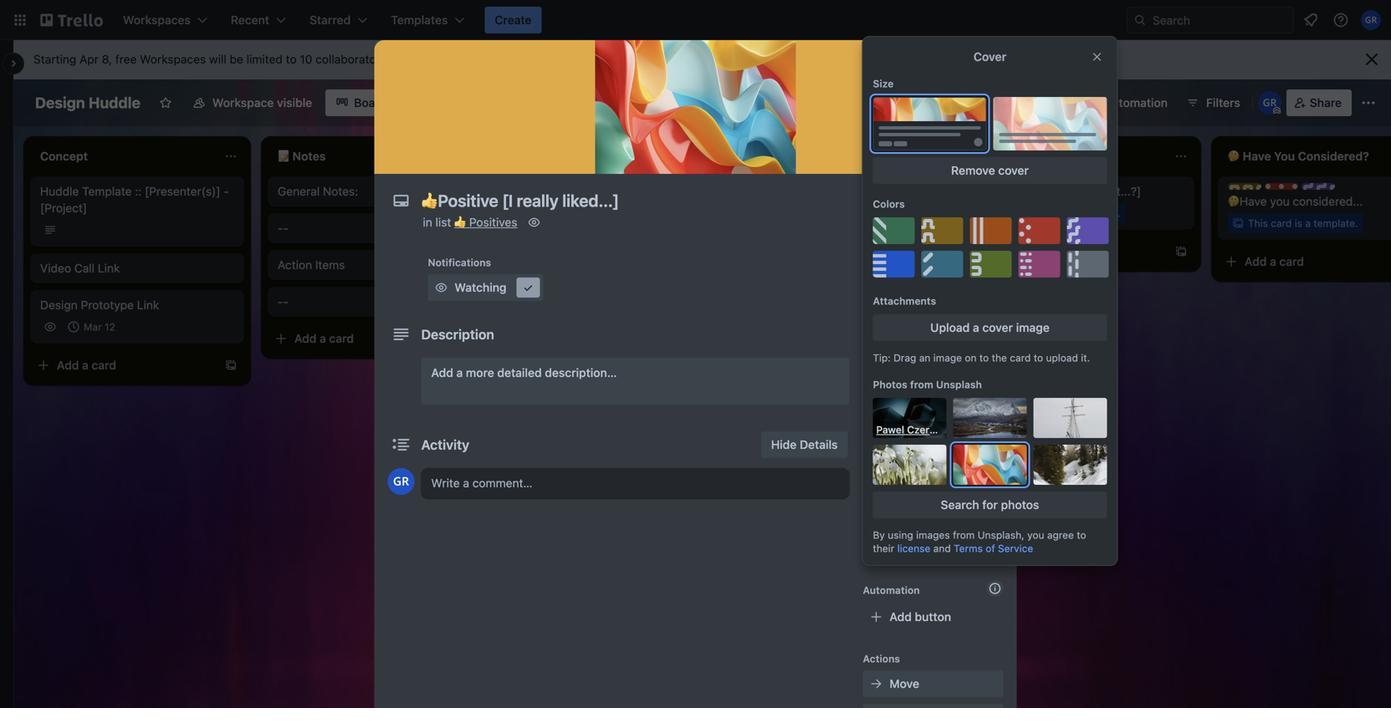 Task type: locate. For each thing, give the bounding box(es) containing it.
Mar 12 checkbox
[[64, 317, 120, 337]]

add a card down the items
[[295, 332, 354, 346]]

power-ups inside button
[[983, 96, 1044, 110]]

image for cover
[[1016, 321, 1050, 335]]

-- up action on the left top of the page
[[278, 221, 289, 235]]

greg robinson (gregrobinson96) image
[[1362, 10, 1382, 30], [1258, 91, 1282, 115]]

upload
[[931, 321, 970, 335]]

link down video call link link
[[137, 298, 159, 312]]

0 vertical spatial image
[[1016, 321, 1050, 335]]

Search field
[[1147, 8, 1294, 33]]

workspaces
[[140, 52, 206, 66]]

2 horizontal spatial template.
[[1314, 218, 1359, 229]]

this card is a template. down [i'm
[[773, 208, 883, 219]]

this card is a template. down "🤔have you considered..." link
[[1249, 218, 1359, 229]]

1 vertical spatial link
[[137, 298, 159, 312]]

0 horizontal spatial ups
[[898, 485, 918, 496]]

None text field
[[413, 186, 965, 216]]

sm image inside cover link
[[945, 142, 962, 159]]

ups up figma
[[898, 485, 918, 496]]

sm image for members
[[868, 273, 885, 290]]

is
[[820, 208, 828, 219], [1058, 208, 1065, 219], [1295, 218, 1303, 229]]

sm image left labels
[[868, 306, 885, 323]]

--
[[278, 221, 289, 235], [278, 295, 289, 309]]

add a more detailed description…
[[431, 366, 617, 380]]

image
[[1016, 321, 1050, 335], [934, 352, 962, 364]]

1 vertical spatial you
[[1028, 530, 1045, 541]]

design down starting
[[35, 94, 85, 112]]

remove
[[952, 164, 996, 177]]

1 vertical spatial ups
[[898, 485, 918, 496]]

remove cover button
[[873, 157, 1108, 184]]

power-
[[983, 96, 1022, 110], [863, 485, 898, 496], [915, 542, 954, 556]]

design for design prototype link
[[40, 298, 78, 312]]

general notes: link
[[278, 183, 472, 200]]

sm image inside move link
[[868, 676, 885, 693]]

link inside video call link link
[[98, 262, 120, 275]]

1 vertical spatial design
[[40, 298, 78, 312]]

button
[[915, 610, 952, 624]]

1 vertical spatial power-
[[863, 485, 898, 496]]

0 horizontal spatial you
[[1028, 530, 1045, 541]]

cover
[[974, 50, 1007, 64], [962, 144, 997, 157]]

automation up add button
[[863, 585, 920, 597]]

0 vertical spatial power-ups
[[983, 96, 1044, 110]]

unsplash
[[936, 379, 982, 391]]

add down mar 12 checkbox
[[57, 359, 79, 372]]

2 horizontal spatial ups
[[1022, 96, 1044, 110]]

huddle template :: [presenter(s)] - [project] link
[[40, 183, 234, 217]]

this down the 🙋question
[[1011, 208, 1031, 219]]

move link
[[863, 671, 1004, 698]]

sm image down the add to card
[[868, 273, 885, 290]]

a inside upload a cover image 'button'
[[973, 321, 980, 335]]

video
[[40, 262, 71, 275]]

sm image inside automation button
[[1081, 90, 1105, 113]]

design prototype link
[[40, 298, 159, 312]]

ups inside button
[[1022, 96, 1044, 110]]

upload a cover image
[[931, 321, 1050, 335]]

1 vertical spatial greg robinson (gregrobinson96) image
[[1258, 91, 1282, 115]]

1 vertical spatial cover
[[983, 321, 1013, 335]]

huddle inside huddle template :: [presenter(s)] - [project]
[[40, 185, 79, 198]]

a down [i'm
[[830, 208, 836, 219]]

Write a comment text field
[[421, 469, 850, 499]]

is down the 🙋question [what about...?]
[[1058, 208, 1065, 219]]

mar 12
[[84, 321, 115, 333]]

license link
[[898, 543, 931, 555]]

link for video call link
[[98, 262, 120, 275]]

about...?]
[[1090, 185, 1142, 198]]

image for an
[[934, 352, 962, 364]]

0 horizontal spatial sm image
[[433, 280, 450, 296]]

design down video
[[40, 298, 78, 312]]

cover inside cover link
[[962, 144, 997, 157]]

sm image inside members link
[[868, 273, 885, 290]]

0 horizontal spatial power-ups
[[863, 485, 918, 496]]

greg robinson (gregrobinson96) image
[[388, 469, 415, 495]]

sm image inside the labels link
[[868, 306, 885, 323]]

automation button
[[1081, 90, 1178, 116]]

you down color: red, title: none icon
[[1271, 195, 1290, 208]]

add a card right the more
[[532, 369, 592, 383]]

1 horizontal spatial huddle
[[89, 94, 140, 112]]

1 vertical spatial power-ups
[[863, 485, 918, 496]]

add inside button
[[890, 610, 912, 624]]

1 vertical spatial image
[[934, 352, 962, 364]]

0 vertical spatial cover
[[999, 164, 1029, 177]]

template. down considered...
[[1314, 218, 1359, 229]]

-- link
[[278, 220, 472, 237], [278, 294, 472, 310]]

huddle down 8,
[[89, 94, 140, 112]]

0 horizontal spatial image
[[934, 352, 962, 364]]

cover inside remove cover button
[[999, 164, 1029, 177]]

sm image inside the watching button
[[433, 280, 450, 296]]

add button
[[890, 610, 952, 624]]

show menu image
[[1361, 95, 1377, 111]]

is down [i'm
[[820, 208, 828, 219]]

mar
[[84, 321, 102, 333]]

cover up the 🙋question
[[999, 164, 1029, 177]]

primary element
[[0, 0, 1392, 40]]

0 vertical spatial sm image
[[1081, 90, 1105, 113]]

1 horizontal spatial link
[[137, 298, 159, 312]]

this card is a template.
[[773, 208, 883, 219], [1011, 208, 1121, 219], [1249, 218, 1359, 229]]

workspace
[[212, 96, 274, 110]]

ups up remove cover
[[1022, 96, 1044, 110]]

create button
[[485, 7, 542, 33]]

👎negative [i'm not sure about...] link
[[753, 183, 947, 200]]

a inside add a more detailed description… link
[[457, 366, 463, 380]]

card
[[796, 208, 817, 219], [1034, 208, 1055, 219], [1271, 218, 1292, 229], [1042, 245, 1067, 259], [898, 250, 920, 262], [1280, 255, 1305, 269], [329, 332, 354, 346], [1010, 352, 1031, 364], [92, 359, 116, 372], [567, 369, 592, 383]]

2 horizontal spatial power-
[[983, 96, 1022, 110]]

add power-ups link
[[863, 536, 1004, 562]]

this down 👎negative
[[773, 208, 793, 219]]

1 -- link from the top
[[278, 220, 472, 237]]

create from template… image
[[224, 359, 238, 372]]

collaborators.
[[316, 52, 390, 66]]

a right "upload"
[[973, 321, 980, 335]]

🤔have you considered...
[[1228, 195, 1364, 208]]

0 horizontal spatial greg robinson (gregrobinson96) image
[[1258, 91, 1282, 115]]

search for photos
[[941, 498, 1040, 512]]

1 vertical spatial from
[[953, 530, 975, 541]]

cover up power-ups button
[[974, 50, 1007, 64]]

to right on
[[980, 352, 989, 364]]

0 vertical spatial design
[[35, 94, 85, 112]]

add down 🤔have
[[1245, 255, 1267, 269]]

sm image for labels
[[868, 306, 885, 323]]

0 vertical spatial ups
[[1022, 96, 1044, 110]]

to left 10
[[286, 52, 297, 66]]

sm image
[[1081, 90, 1105, 113], [945, 142, 962, 159], [433, 280, 450, 296]]

automation left filters button
[[1105, 96, 1168, 110]]

[what
[[1054, 185, 1087, 198]]

license and terms of service
[[898, 543, 1034, 555]]

general
[[278, 185, 320, 198]]

link
[[98, 262, 120, 275], [137, 298, 159, 312]]

sm image right watching
[[520, 280, 537, 296]]

0 vertical spatial -- link
[[278, 220, 472, 237]]

greg robinson (gregrobinson96) image right filters
[[1258, 91, 1282, 115]]

2 horizontal spatial sm image
[[1081, 90, 1105, 113]]

2 vertical spatial ups
[[954, 542, 976, 556]]

link right call
[[98, 262, 120, 275]]

unsplash,
[[978, 530, 1025, 541]]

1 vertical spatial sm image
[[945, 142, 962, 159]]

0 vertical spatial automation
[[1105, 96, 1168, 110]]

cover
[[999, 164, 1029, 177], [983, 321, 1013, 335]]

power- down images
[[915, 542, 954, 556]]

add a card button
[[981, 239, 1165, 265], [1218, 249, 1392, 275], [268, 326, 452, 352], [30, 352, 214, 379], [505, 363, 690, 390]]

cover up remove
[[962, 144, 997, 157]]

👍
[[455, 215, 466, 229]]

a
[[830, 208, 836, 219], [1068, 208, 1074, 219], [1306, 218, 1311, 229], [1033, 245, 1039, 259], [1270, 255, 1277, 269], [973, 321, 980, 335], [320, 332, 326, 346], [82, 359, 89, 372], [457, 366, 463, 380], [557, 369, 564, 383]]

add down 'colors'
[[863, 250, 883, 262]]

1 vertical spatial -- link
[[278, 294, 472, 310]]

0 horizontal spatial power-
[[863, 485, 898, 496]]

0 horizontal spatial huddle
[[40, 185, 79, 198]]

0 horizontal spatial template.
[[839, 208, 883, 219]]

1 vertical spatial cover
[[962, 144, 997, 157]]

to right agree at right
[[1077, 530, 1087, 541]]

this card is a template. down the 🙋question [what about...?]
[[1011, 208, 1121, 219]]

2 -- from the top
[[278, 295, 289, 309]]

0 horizontal spatial link
[[98, 262, 120, 275]]

1 vertical spatial automation
[[863, 585, 920, 597]]

visible
[[277, 96, 312, 110]]

video call link
[[40, 262, 120, 275]]

this down 🤔have
[[1249, 218, 1269, 229]]

1 horizontal spatial you
[[1271, 195, 1290, 208]]

power-ups up cover link
[[983, 96, 1044, 110]]

power-ups
[[983, 96, 1044, 110], [863, 485, 918, 496]]

-- link down action items "link"
[[278, 294, 472, 310]]

sm image
[[526, 214, 543, 231], [868, 273, 885, 290], [520, 280, 537, 296], [868, 306, 885, 323], [868, 676, 885, 693]]

from
[[910, 379, 934, 391], [953, 530, 975, 541]]

activity
[[421, 437, 470, 453]]

terms
[[954, 543, 983, 555]]

0 vertical spatial --
[[278, 221, 289, 235]]

color: purple, title: none image
[[1302, 183, 1336, 190]]

0 vertical spatial huddle
[[89, 94, 140, 112]]

image inside 'button'
[[1016, 321, 1050, 335]]

add a card
[[1008, 245, 1067, 259], [1245, 255, 1305, 269], [295, 332, 354, 346], [57, 359, 116, 372], [532, 369, 592, 383]]

starting
[[33, 52, 76, 66]]

photos from unsplash
[[873, 379, 982, 391]]

0 vertical spatial power-
[[983, 96, 1022, 110]]

template.
[[839, 208, 883, 219], [1076, 208, 1121, 219], [1314, 218, 1359, 229]]

add a card down the 🙋question
[[1008, 245, 1067, 259]]

add down the 🙋question
[[1008, 245, 1030, 259]]

power-ups up figma
[[863, 485, 918, 496]]

0 vertical spatial link
[[98, 262, 120, 275]]

considered...
[[1293, 195, 1364, 208]]

sm image down notifications
[[433, 280, 450, 296]]

template. down 🙋question [what about...?] link
[[1076, 208, 1121, 219]]

0 horizontal spatial from
[[910, 379, 934, 391]]

1 horizontal spatial this card is a template.
[[1011, 208, 1121, 219]]

sm image for watching
[[433, 280, 450, 296]]

design inside board name "text box"
[[35, 94, 85, 112]]

sm image down actions
[[868, 676, 885, 693]]

design prototype link link
[[40, 297, 234, 314]]

sm image up remove
[[945, 142, 962, 159]]

pawel czerwinski button
[[873, 398, 960, 439]]

- inside huddle template :: [presenter(s)] - [project]
[[224, 185, 229, 198]]

sm image right power-ups button
[[1081, 90, 1105, 113]]

image right an
[[934, 352, 962, 364]]

add a card down mar 12 checkbox
[[57, 359, 116, 372]]

is down 🤔have you considered...
[[1295, 218, 1303, 229]]

-- link down general notes: link
[[278, 220, 472, 237]]

template. down 👎negative [i'm not sure about...] link
[[839, 208, 883, 219]]

hide
[[771, 438, 797, 452]]

from down an
[[910, 379, 934, 391]]

custom
[[890, 441, 933, 455]]

a left the more
[[457, 366, 463, 380]]

1 horizontal spatial power-
[[915, 542, 954, 556]]

upload a cover image button
[[873, 315, 1108, 341]]

attachment button
[[863, 402, 1004, 428]]

1 vertical spatial huddle
[[40, 185, 79, 198]]

you up service
[[1028, 530, 1045, 541]]

limited
[[247, 52, 283, 66]]

1 horizontal spatial sm image
[[945, 142, 962, 159]]

1 horizontal spatial automation
[[1105, 96, 1168, 110]]

workspace visible
[[212, 96, 312, 110]]

1 vertical spatial --
[[278, 295, 289, 309]]

items
[[315, 258, 345, 272]]

a down the items
[[320, 332, 326, 346]]

add
[[1008, 245, 1030, 259], [863, 250, 883, 262], [1245, 255, 1267, 269], [295, 332, 317, 346], [57, 359, 79, 372], [431, 366, 453, 380], [532, 369, 554, 383], [890, 542, 912, 556], [890, 610, 912, 624]]

0 vertical spatial greg robinson (gregrobinson96) image
[[1362, 10, 1382, 30]]

huddle template :: [presenter(s)] - [project]
[[40, 185, 229, 215]]

fields
[[936, 441, 969, 455]]

1 horizontal spatial greg robinson (gregrobinson96) image
[[1362, 10, 1382, 30]]

greg robinson (gregrobinson96) image right the open information menu icon
[[1362, 10, 1382, 30]]

huddle up [project]
[[40, 185, 79, 198]]

open information menu image
[[1333, 12, 1350, 28]]

photos
[[1001, 498, 1040, 512]]

2 vertical spatial sm image
[[433, 280, 450, 296]]

1 horizontal spatial is
[[1058, 208, 1065, 219]]

cover inside upload a cover image 'button'
[[983, 321, 1013, 335]]

power- up figma
[[863, 485, 898, 496]]

1 horizontal spatial from
[[953, 530, 975, 541]]

huddle inside board name "text box"
[[89, 94, 140, 112]]

from up license and terms of service
[[953, 530, 975, 541]]

1 horizontal spatial image
[[1016, 321, 1050, 335]]

link inside the design prototype link link
[[137, 298, 159, 312]]

pawel czerwinski
[[877, 424, 960, 436]]

ups right and
[[954, 542, 976, 556]]

tip: drag an image on to the card to upload it.
[[873, 352, 1091, 364]]

create from template… image
[[937, 245, 951, 259], [1175, 245, 1188, 259], [462, 332, 475, 346]]

their
[[873, 543, 895, 555]]

prototype
[[81, 298, 134, 312]]

a down [what
[[1068, 208, 1074, 219]]

notes:
[[323, 185, 358, 198]]

custom fields
[[890, 441, 969, 455]]

0 horizontal spatial create from template… image
[[462, 332, 475, 346]]

0 vertical spatial from
[[910, 379, 934, 391]]

2 horizontal spatial create from template… image
[[1175, 245, 1188, 259]]

1 horizontal spatial power-ups
[[983, 96, 1044, 110]]

power- up cover link
[[983, 96, 1022, 110]]

-- down action on the left top of the page
[[278, 295, 289, 309]]

cover up the
[[983, 321, 1013, 335]]

image up upload
[[1016, 321, 1050, 335]]

add left button at the bottom right
[[890, 610, 912, 624]]



Task type: describe. For each thing, give the bounding box(es) containing it.
be
[[230, 52, 243, 66]]

👎negative
[[753, 185, 813, 198]]

free
[[115, 52, 137, 66]]

pawel czerwinski link
[[873, 422, 960, 439]]

power- inside button
[[983, 96, 1022, 110]]

link for design prototype link
[[137, 298, 159, 312]]

figma
[[890, 508, 924, 522]]

power-ups button
[[950, 90, 1078, 116]]

0 vertical spatial you
[[1271, 195, 1290, 208]]

positives
[[469, 215, 518, 229]]

2 vertical spatial power-
[[915, 542, 954, 556]]

Board name text field
[[27, 90, 149, 116]]

sm image for automation
[[1081, 90, 1105, 113]]

board link
[[326, 90, 397, 116]]

star or unstar board image
[[159, 96, 172, 110]]

you inside the by using images from unsplash, you agree to their
[[1028, 530, 1045, 541]]

create from template… image for general notes:
[[462, 332, 475, 346]]

add button button
[[863, 604, 1004, 631]]

workspace visible button
[[182, 90, 322, 116]]

labels
[[890, 308, 926, 321]]

by
[[873, 530, 885, 541]]

watching
[[455, 281, 507, 295]]

board
[[354, 96, 387, 110]]

members
[[890, 274, 942, 288]]

add power-ups
[[890, 542, 976, 556]]

members link
[[863, 268, 1004, 295]]

starting apr 8, free workspaces will be limited to 10 collaborators.
[[33, 52, 390, 66]]

dates
[[890, 374, 922, 388]]

👍 positives link
[[455, 215, 518, 229]]

license
[[898, 543, 931, 555]]

for
[[983, 498, 998, 512]]

🤔have
[[1228, 195, 1267, 208]]

[presenter(s)]
[[145, 185, 220, 198]]

1 -- from the top
[[278, 221, 289, 235]]

in
[[423, 215, 433, 229]]

add down action items
[[295, 332, 317, 346]]

[project]
[[40, 201, 87, 215]]

video call link link
[[40, 260, 234, 277]]

action
[[278, 258, 312, 272]]

watching button
[[428, 274, 544, 301]]

tip:
[[873, 352, 891, 364]]

a down the 🙋question
[[1033, 245, 1039, 259]]

2 horizontal spatial this card is a template.
[[1249, 218, 1359, 229]]

add down using on the bottom right of page
[[890, 542, 912, 556]]

add right the more
[[532, 369, 554, 383]]

10
[[300, 52, 312, 66]]

0 horizontal spatial automation
[[863, 585, 920, 597]]

🙋question [what about...?] link
[[991, 183, 1185, 200]]

description…
[[545, 366, 617, 380]]

images
[[917, 530, 950, 541]]

not
[[840, 185, 858, 198]]

create
[[495, 13, 532, 27]]

add to card
[[863, 250, 920, 262]]

0 horizontal spatial this card is a template.
[[773, 208, 883, 219]]

🙋question [what about...?]
[[991, 185, 1142, 198]]

size
[[873, 78, 894, 90]]

search for photos button
[[873, 492, 1108, 519]]

to up "members" on the right top of the page
[[886, 250, 896, 262]]

2 -- link from the top
[[278, 294, 472, 310]]

checklist button
[[863, 335, 1004, 362]]

about...]
[[887, 185, 933, 198]]

dates button
[[863, 368, 1004, 395]]

1 horizontal spatial ups
[[954, 542, 976, 556]]

12
[[105, 321, 115, 333]]

and
[[934, 543, 951, 555]]

add left the more
[[431, 366, 453, 380]]

1 horizontal spatial create from template… image
[[937, 245, 951, 259]]

1 horizontal spatial template.
[[1076, 208, 1121, 219]]

notifications
[[428, 257, 491, 269]]

create from template… image for 🙋question [what about...?]
[[1175, 245, 1188, 259]]

labels link
[[863, 301, 1004, 328]]

👎negative [i'm not sure about...]
[[753, 185, 933, 198]]

share button
[[1287, 90, 1352, 116]]

design for design huddle
[[35, 94, 85, 112]]

0 vertical spatial cover
[[974, 50, 1007, 64]]

of
[[986, 543, 996, 555]]

share
[[1310, 96, 1342, 110]]

template
[[82, 185, 132, 198]]

from inside the by using images from unsplash, you agree to their
[[953, 530, 975, 541]]

by using images from unsplash, you agree to their
[[873, 530, 1087, 555]]

a down 🤔have you considered...
[[1270, 255, 1277, 269]]

cover link
[[940, 137, 1007, 164]]

description
[[421, 327, 495, 343]]

2 horizontal spatial this
[[1249, 218, 1269, 229]]

terms of service link
[[954, 543, 1034, 555]]

attachment
[[890, 408, 954, 422]]

sm image for move
[[868, 676, 885, 693]]

upload
[[1046, 352, 1079, 364]]

an
[[920, 352, 931, 364]]

1 horizontal spatial this
[[1011, 208, 1031, 219]]

filters
[[1207, 96, 1241, 110]]

on
[[965, 352, 977, 364]]

service
[[998, 543, 1034, 555]]

design huddle
[[35, 94, 140, 112]]

to left upload
[[1034, 352, 1044, 364]]

a down "🤔have you considered..." link
[[1306, 218, 1311, 229]]

move
[[890, 677, 920, 691]]

8,
[[102, 52, 112, 66]]

agree
[[1048, 530, 1074, 541]]

to inside the by using images from unsplash, you agree to their
[[1077, 530, 1087, 541]]

more
[[466, 366, 494, 380]]

a down mar 12 checkbox
[[82, 359, 89, 372]]

0 horizontal spatial is
[[820, 208, 828, 219]]

call
[[74, 262, 95, 275]]

0 notifications image
[[1301, 10, 1321, 30]]

color: yellow, title: none image
[[1228, 183, 1262, 190]]

0 horizontal spatial this
[[773, 208, 793, 219]]

::
[[135, 185, 142, 198]]

custom fields button
[[863, 440, 1004, 457]]

a right detailed
[[557, 369, 564, 383]]

2 horizontal spatial is
[[1295, 218, 1303, 229]]

hide details link
[[761, 432, 848, 459]]

it.
[[1081, 352, 1091, 364]]

sm image right positives
[[526, 214, 543, 231]]

automation inside button
[[1105, 96, 1168, 110]]

color: red, title: none image
[[1265, 183, 1299, 190]]

search image
[[1134, 13, 1147, 27]]

sm image inside the watching button
[[520, 280, 537, 296]]

add a card down 🤔have you considered...
[[1245, 255, 1305, 269]]



Task type: vqa. For each thing, say whether or not it's contained in the screenshot.
"Workspace"
yes



